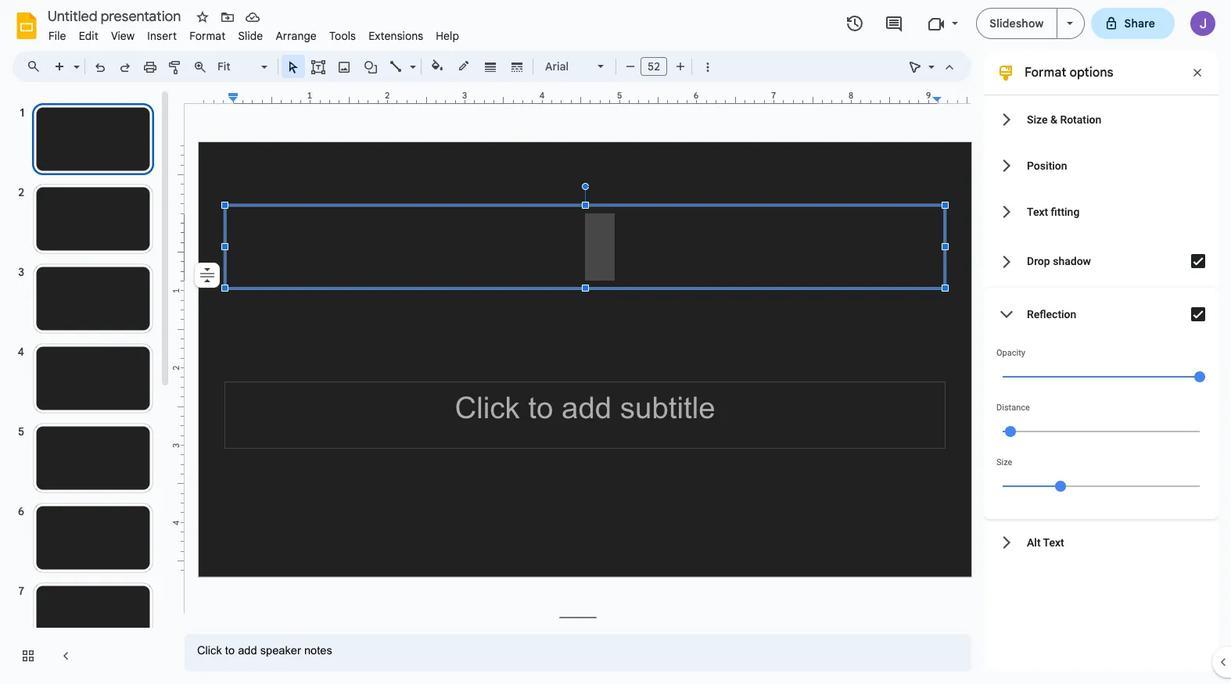 Task type: describe. For each thing, give the bounding box(es) containing it.
size for size & rotation
[[1027, 113, 1048, 126]]

fitting
[[1051, 205, 1080, 218]]

drop shadow tab
[[984, 235, 1219, 288]]

text fitting tab
[[984, 188, 1219, 235]]

shrink text on overflow image
[[196, 264, 218, 286]]

opacity slider
[[996, 358, 1206, 394]]

new slide with layout image
[[70, 56, 80, 62]]

border color: transparent image
[[455, 56, 473, 76]]

size for size
[[996, 458, 1012, 468]]

size slider
[[996, 468, 1206, 504]]

text fitting
[[1027, 205, 1080, 218]]

reflection tab
[[984, 288, 1219, 341]]

alt text
[[1027, 536, 1064, 549]]

position
[[1027, 159, 1067, 172]]

reflection
[[1027, 308, 1076, 321]]

slideshow
[[990, 16, 1044, 31]]

extensions
[[368, 29, 423, 43]]

Font size text field
[[641, 57, 666, 76]]

view menu item
[[105, 27, 141, 45]]

Font size field
[[641, 57, 673, 80]]

fill color: transparent image
[[428, 56, 446, 76]]

distance image
[[1005, 426, 1016, 437]]

text inside "tab"
[[1043, 536, 1064, 549]]

insert
[[147, 29, 177, 43]]

help menu item
[[430, 27, 465, 45]]

opacity
[[996, 348, 1025, 358]]

arial
[[545, 59, 569, 74]]

slide menu item
[[232, 27, 269, 45]]

share button
[[1091, 8, 1175, 39]]

tools
[[329, 29, 356, 43]]

edit
[[79, 29, 98, 43]]

font list. arial selected. option
[[545, 56, 588, 77]]

right margin image
[[933, 92, 971, 103]]

format menu item
[[183, 27, 232, 45]]

arrange
[[276, 29, 317, 43]]

rotation
[[1060, 113, 1101, 126]]

Toggle shadow checkbox
[[1183, 246, 1214, 277]]

options
[[1069, 65, 1113, 81]]

text inside tab
[[1027, 205, 1048, 218]]

toggle shadow image
[[1183, 246, 1214, 277]]

Star checkbox
[[192, 6, 214, 28]]

Zoom field
[[213, 56, 275, 78]]

select line image
[[406, 56, 416, 62]]

size image
[[1055, 481, 1066, 492]]

alt text tab
[[984, 519, 1219, 565]]

option inside "format options" application
[[195, 263, 220, 288]]

navigation inside "format options" application
[[0, 88, 172, 684]]

format options
[[1025, 65, 1113, 81]]

format options application
[[0, 0, 1231, 684]]



Task type: vqa. For each thing, say whether or not it's contained in the screenshot.
the Slideshow on the right of page
yes



Task type: locate. For each thing, give the bounding box(es) containing it.
border weight option
[[481, 56, 499, 77]]

drop shadow
[[1027, 255, 1091, 267]]

presentation options image
[[1066, 22, 1073, 25]]

left margin image
[[199, 92, 237, 103]]

opacity image
[[1194, 371, 1205, 382]]

format down the star checkbox
[[189, 29, 226, 43]]

slide
[[238, 29, 263, 43]]

file menu item
[[42, 27, 72, 45]]

share
[[1124, 16, 1155, 31]]

option
[[195, 263, 220, 288]]

Zoom text field
[[215, 56, 259, 77]]

navigation
[[0, 88, 172, 684]]

alt
[[1027, 536, 1041, 549]]

insert menu item
[[141, 27, 183, 45]]

1 vertical spatial format
[[1025, 65, 1066, 81]]

format for format options
[[1025, 65, 1066, 81]]

distance
[[996, 403, 1030, 413]]

main toolbar
[[46, 55, 720, 80]]

0 horizontal spatial format
[[189, 29, 226, 43]]

format inside section
[[1025, 65, 1066, 81]]

format
[[189, 29, 226, 43], [1025, 65, 1066, 81]]

0 vertical spatial text
[[1027, 205, 1048, 218]]

drop
[[1027, 255, 1050, 267]]

0 vertical spatial size
[[1027, 113, 1048, 126]]

1 vertical spatial text
[[1043, 536, 1064, 549]]

format left "options"
[[1025, 65, 1066, 81]]

Menus field
[[20, 56, 54, 77]]

Rename text field
[[42, 6, 190, 25]]

1 horizontal spatial format
[[1025, 65, 1066, 81]]

slideshow button
[[976, 8, 1057, 39]]

0 horizontal spatial size
[[996, 458, 1012, 468]]

position tab
[[984, 142, 1219, 188]]

size left &
[[1027, 113, 1048, 126]]

1 vertical spatial size
[[996, 458, 1012, 468]]

format options section
[[984, 51, 1219, 672]]

tools menu item
[[323, 27, 362, 45]]

0 vertical spatial format
[[189, 29, 226, 43]]

Toggle reflection checkbox
[[1183, 299, 1214, 330]]

shape image
[[362, 56, 380, 77]]

menu bar inside menu bar banner
[[42, 20, 465, 46]]

shadow
[[1053, 255, 1091, 267]]

size & rotation
[[1027, 113, 1101, 126]]

text right alt
[[1043, 536, 1064, 549]]

size
[[1027, 113, 1048, 126], [996, 458, 1012, 468]]

1 horizontal spatial size
[[1027, 113, 1048, 126]]

size down distance icon
[[996, 458, 1012, 468]]

menu bar
[[42, 20, 465, 46]]

extensions menu item
[[362, 27, 430, 45]]

mode and view toolbar
[[903, 51, 962, 82]]

distance slider
[[996, 413, 1206, 449]]

text left fitting
[[1027, 205, 1048, 218]]

help
[[436, 29, 459, 43]]

view
[[111, 29, 135, 43]]

border dash option
[[508, 56, 526, 77]]

arrange menu item
[[269, 27, 323, 45]]

menu bar banner
[[0, 0, 1231, 684]]

size & rotation tab
[[984, 96, 1219, 142]]

format inside menu item
[[189, 29, 226, 43]]

text
[[1027, 205, 1048, 218], [1043, 536, 1064, 549]]

edit menu item
[[72, 27, 105, 45]]

format for format
[[189, 29, 226, 43]]

&
[[1050, 113, 1057, 126]]

1
[[170, 134, 181, 139]]

menu bar containing file
[[42, 20, 465, 46]]

file
[[48, 29, 66, 43]]

size inside tab
[[1027, 113, 1048, 126]]

insert image image
[[335, 56, 353, 77]]



